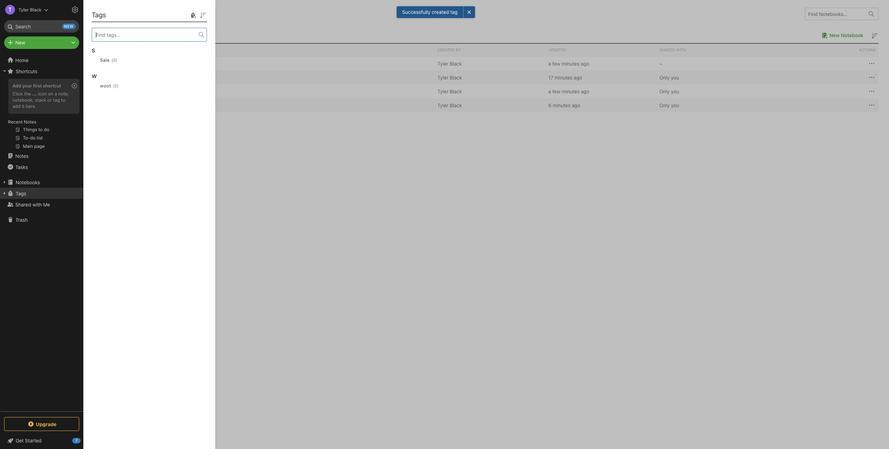 Task type: describe. For each thing, give the bounding box(es) containing it.
6 minutes ago
[[549, 102, 580, 108]]

s
[[92, 47, 95, 53]]

get
[[16, 438, 24, 444]]

click
[[13, 91, 23, 97]]

you for a few minutes ago
[[671, 88, 679, 94]]

by
[[456, 48, 461, 52]]

add your first shortcut
[[13, 83, 61, 89]]

shared with me
[[15, 202, 50, 208]]

Account field
[[0, 3, 48, 17]]

a inside icon on a note, notebook, stack or tag to add it here.
[[55, 91, 57, 97]]

icon
[[38, 91, 47, 97]]

recent notes
[[8, 119, 36, 125]]

to
[[61, 97, 65, 103]]

first
[[115, 61, 125, 67]]

new button
[[4, 36, 79, 49]]

tyler black for things to do row
[[438, 88, 462, 94]]

17
[[549, 75, 553, 80]]

0 vertical spatial tags
[[92, 11, 106, 19]]

notebook,
[[13, 97, 34, 103]]

17 minutes ago
[[549, 75, 582, 80]]

only for 17 minutes ago
[[660, 75, 670, 80]]

add
[[13, 103, 20, 109]]

a for only you
[[549, 88, 551, 94]]

notes link
[[0, 150, 83, 162]]

the
[[24, 91, 31, 97]]

new search field
[[9, 20, 76, 33]]

settings image
[[71, 6, 79, 14]]

tag actions field for sale
[[117, 56, 128, 64]]

row group inside notebooks element
[[94, 57, 879, 112]]

icon on a note, notebook, stack or tag to add it here.
[[13, 91, 69, 109]]

shortcuts
[[16, 68, 37, 74]]

minutes inside main page row
[[555, 75, 573, 80]]

row group containing s
[[92, 42, 213, 101]]

expand notebooks image
[[2, 180, 7, 185]]

notebooks link
[[0, 177, 83, 188]]

created by
[[438, 48, 461, 52]]

0 for sale
[[113, 57, 116, 63]]

tag actions image for woot
[[119, 83, 130, 89]]

get started
[[16, 438, 42, 444]]

6
[[549, 102, 552, 108]]

first
[[33, 83, 42, 89]]

actions button
[[768, 44, 879, 56]]

ago inside things to do row
[[581, 88, 589, 94]]

shortcut
[[43, 83, 61, 89]]

new
[[64, 24, 74, 28]]

sale ( 0 )
[[100, 57, 117, 63]]

few for only you
[[552, 88, 561, 94]]

successfully created tag
[[402, 9, 458, 15]]

tasks button
[[0, 162, 83, 173]]

tasks
[[15, 164, 28, 170]]

tyler for main page row in the top of the page
[[438, 75, 449, 80]]

tyler black for to-do list row
[[438, 102, 462, 108]]

minutes inside to-do list row
[[553, 102, 571, 108]]

tags button
[[0, 188, 83, 199]]

sale
[[100, 57, 110, 63]]

a few minutes ago for only you
[[549, 88, 589, 94]]

shortcuts button
[[0, 66, 83, 77]]

tyler for to-do list row
[[438, 102, 449, 108]]

here.
[[26, 103, 36, 109]]

tags inside button
[[16, 191, 26, 196]]

–
[[660, 61, 662, 67]]

tyler black inside field
[[18, 7, 41, 12]]

or
[[47, 97, 52, 103]]

sort options image
[[199, 11, 207, 19]]

new notebook button
[[820, 31, 864, 40]]

w
[[92, 73, 97, 79]]

ago inside to-do list row
[[572, 102, 580, 108]]

stack
[[35, 97, 46, 103]]

click the ...
[[13, 91, 37, 97]]

tree containing home
[[0, 55, 83, 411]]

created by button
[[435, 44, 546, 56]]

7
[[75, 439, 78, 443]]

things to do row
[[94, 84, 879, 98]]

first notebook
[[115, 61, 148, 67]]

title button
[[94, 44, 435, 56]]

notes inside 'link'
[[15, 153, 29, 159]]

black inside field
[[30, 7, 41, 12]]

updated button
[[546, 44, 657, 56]]

woot ( 0 )
[[100, 83, 119, 89]]

notebooks element
[[83, 0, 889, 449]]



Task type: vqa. For each thing, say whether or not it's contained in the screenshot.
search field inside Main element
no



Task type: locate. For each thing, give the bounding box(es) containing it.
shared with button
[[657, 44, 768, 56]]

0 vertical spatial only
[[660, 75, 670, 80]]

0 vertical spatial notebooks
[[94, 10, 127, 18]]

you inside main page row
[[671, 75, 679, 80]]

minutes down 17 minutes ago
[[562, 88, 580, 94]]

1 vertical spatial notes
[[15, 153, 29, 159]]

a inside first notebook row
[[549, 61, 551, 67]]

tyler black inside first notebook row
[[438, 61, 462, 67]]

arrow image
[[97, 59, 105, 68]]

notes right recent
[[24, 119, 36, 125]]

0 horizontal spatial notebooks
[[16, 179, 40, 185]]

only inside main page row
[[660, 75, 670, 80]]

group containing add your first shortcut
[[0, 77, 83, 153]]

ago down 17 minutes ago
[[581, 88, 589, 94]]

black inside first notebook row
[[450, 61, 462, 67]]

minutes right 17
[[555, 75, 573, 80]]

notebooks up 'notebook'
[[94, 10, 127, 18]]

3 only you from the top
[[660, 102, 679, 108]]

updated
[[549, 48, 566, 52]]

2 only from the top
[[660, 88, 670, 94]]

Find Notebooks… text field
[[806, 8, 865, 20]]

0 vertical spatial tag actions image
[[117, 57, 128, 63]]

expand tags image
[[2, 191, 7, 196]]

1 a few minutes ago from the top
[[549, 61, 589, 67]]

click to collapse image
[[81, 437, 86, 445]]

tyler inside field
[[18, 7, 29, 12]]

tag actions field for woot
[[119, 82, 130, 90]]

minutes
[[562, 61, 580, 67], [555, 75, 573, 80], [562, 88, 580, 94], [553, 102, 571, 108]]

notebook inside row
[[126, 61, 148, 67]]

a up 17
[[549, 61, 551, 67]]

tag left to
[[53, 97, 60, 103]]

new for new notebook
[[830, 32, 840, 38]]

new up actions button
[[830, 32, 840, 38]]

0 vertical spatial a few minutes ago
[[549, 61, 589, 67]]

black for main page row in the top of the page
[[450, 75, 462, 80]]

first notebook row
[[94, 57, 879, 71]]

3 you from the top
[[671, 102, 679, 108]]

note,
[[58, 91, 69, 97]]

only you inside to-do list row
[[660, 102, 679, 108]]

1 horizontal spatial notebook
[[841, 32, 864, 38]]

black for to-do list row
[[450, 102, 462, 108]]

only for 6 minutes ago
[[660, 102, 670, 108]]

( for woot
[[113, 83, 114, 88]]

tyler black inside to-do list row
[[438, 102, 462, 108]]

tag actions image right woot
[[119, 83, 130, 89]]

add
[[13, 83, 21, 89]]

tyler inside things to do row
[[438, 88, 449, 94]]

( right woot
[[113, 83, 114, 88]]

a few minutes ago inside first notebook row
[[549, 61, 589, 67]]

black
[[30, 7, 41, 12], [450, 61, 462, 67], [450, 75, 462, 80], [450, 88, 462, 94], [450, 102, 462, 108]]

) for sale
[[116, 57, 117, 63]]

1 vertical spatial notebooks
[[16, 179, 40, 185]]

actions
[[859, 48, 876, 52]]

1 vertical spatial notebook
[[126, 61, 148, 67]]

few inside first notebook row
[[552, 61, 561, 67]]

tag
[[450, 9, 458, 15], [53, 97, 60, 103]]

( inside sale ( 0 )
[[111, 57, 113, 63]]

black for things to do row
[[450, 88, 462, 94]]

1 vertical spatial new
[[15, 40, 25, 46]]

notebook for first notebook
[[126, 61, 148, 67]]

notebook right first
[[126, 61, 148, 67]]

only you
[[660, 75, 679, 80], [660, 88, 679, 94], [660, 102, 679, 108]]

ago down updated button
[[581, 61, 589, 67]]

1 vertical spatial tag actions image
[[119, 83, 130, 89]]

tyler black inside main page row
[[438, 75, 462, 80]]

tyler inside main page row
[[438, 75, 449, 80]]

) inside sale ( 0 )
[[116, 57, 117, 63]]

tyler
[[18, 7, 29, 12], [438, 61, 449, 67], [438, 75, 449, 80], [438, 88, 449, 94], [438, 102, 449, 108]]

( for sale
[[111, 57, 113, 63]]

create new tag image
[[189, 11, 197, 19]]

home
[[15, 57, 29, 63]]

tyler black inside things to do row
[[438, 88, 462, 94]]

a few minutes ago down 17 minutes ago
[[549, 88, 589, 94]]

0 vertical spatial only you
[[660, 75, 679, 80]]

a few minutes ago
[[549, 61, 589, 67], [549, 88, 589, 94]]

a few minutes ago up 17 minutes ago
[[549, 61, 589, 67]]

tyler black
[[18, 7, 41, 12], [438, 61, 462, 67], [438, 75, 462, 80], [438, 88, 462, 94], [438, 102, 462, 108]]

recent
[[8, 119, 23, 125]]

with
[[676, 48, 686, 52]]

1 few from the top
[[552, 61, 561, 67]]

( right sale
[[111, 57, 113, 63]]

1 vertical spatial only
[[660, 88, 670, 94]]

you
[[671, 75, 679, 80], [671, 88, 679, 94], [671, 102, 679, 108]]

1 horizontal spatial tag
[[450, 9, 458, 15]]

upgrade
[[36, 422, 57, 427]]

tyler for first notebook row
[[438, 61, 449, 67]]

1 vertical spatial only you
[[660, 88, 679, 94]]

0
[[113, 57, 116, 63], [114, 83, 117, 88]]

0 vertical spatial notes
[[24, 119, 36, 125]]

notebooks
[[94, 10, 127, 18], [16, 179, 40, 185]]

only
[[660, 75, 670, 80], [660, 88, 670, 94], [660, 102, 670, 108]]

minutes up 17 minutes ago
[[562, 61, 580, 67]]

only you inside main page row
[[660, 75, 679, 80]]

you for 17 minutes ago
[[671, 75, 679, 80]]

...
[[32, 91, 37, 97]]

ago right 6
[[572, 102, 580, 108]]

tree
[[0, 55, 83, 411]]

home link
[[0, 55, 83, 66]]

only for a few minutes ago
[[660, 88, 670, 94]]

ago inside first notebook row
[[581, 61, 589, 67]]

0 vertical spatial new
[[830, 32, 840, 38]]

only you for a few minutes ago
[[660, 88, 679, 94]]

shared
[[660, 48, 675, 52]]

1 notebook
[[94, 32, 121, 38]]

created
[[432, 9, 449, 15]]

2 vertical spatial you
[[671, 102, 679, 108]]

tag actions image
[[117, 57, 128, 63], [119, 83, 130, 89]]

row group
[[92, 42, 213, 101], [94, 57, 879, 112]]

tag inside icon on a note, notebook, stack or tag to add it here.
[[53, 97, 60, 103]]

a right the on
[[55, 91, 57, 97]]

0 vertical spatial 0
[[113, 57, 116, 63]]

to-do list row
[[94, 98, 879, 112]]

only you inside things to do row
[[660, 88, 679, 94]]

1
[[94, 32, 96, 38]]

tag actions field right woot
[[119, 82, 130, 90]]

tyler for things to do row
[[438, 88, 449, 94]]

1 horizontal spatial notebooks
[[94, 10, 127, 18]]

trash link
[[0, 214, 83, 225]]

0 right woot
[[114, 83, 117, 88]]

me
[[43, 202, 50, 208]]

main page row
[[94, 71, 879, 84]]

notebook
[[841, 32, 864, 38], [126, 61, 148, 67]]

new inside button
[[830, 32, 840, 38]]

0 vertical spatial tag actions field
[[117, 56, 128, 64]]

notebook up actions
[[841, 32, 864, 38]]

1 vertical spatial tags
[[16, 191, 26, 196]]

a for –
[[549, 61, 551, 67]]

it
[[22, 103, 24, 109]]

only you for 17 minutes ago
[[660, 75, 679, 80]]

Help and Learning task checklist field
[[0, 436, 83, 447]]

2 you from the top
[[671, 88, 679, 94]]

title
[[97, 48, 107, 52]]

0 vertical spatial notebook
[[841, 32, 864, 38]]

a
[[549, 61, 551, 67], [549, 88, 551, 94], [55, 91, 57, 97]]

created
[[438, 48, 455, 52]]

tag right the created
[[450, 9, 458, 15]]

0 vertical spatial )
[[116, 57, 117, 63]]

0 inside woot ( 0 )
[[114, 83, 117, 88]]

tag actions image right sale
[[117, 57, 128, 63]]

Sort field
[[199, 11, 207, 19]]

1 vertical spatial )
[[117, 83, 119, 88]]

only you for 6 minutes ago
[[660, 102, 679, 108]]

0 vertical spatial you
[[671, 75, 679, 80]]

successfully
[[402, 9, 430, 15]]

1 vertical spatial a few minutes ago
[[549, 88, 589, 94]]

tyler black for main page row in the top of the page
[[438, 75, 462, 80]]

2 only you from the top
[[660, 88, 679, 94]]

trash
[[15, 217, 28, 223]]

1 you from the top
[[671, 75, 679, 80]]

(
[[111, 57, 113, 63], [113, 83, 114, 88]]

started
[[25, 438, 42, 444]]

few down 17
[[552, 88, 561, 94]]

ago right 17
[[574, 75, 582, 80]]

a inside things to do row
[[549, 88, 551, 94]]

1 vertical spatial 0
[[114, 83, 117, 88]]

Tag actions field
[[117, 56, 128, 64], [119, 82, 130, 90]]

1 vertical spatial you
[[671, 88, 679, 94]]

1 vertical spatial tag
[[53, 97, 60, 103]]

0 inside sale ( 0 )
[[113, 57, 116, 63]]

you inside things to do row
[[671, 88, 679, 94]]

notes inside group
[[24, 119, 36, 125]]

new inside popup button
[[15, 40, 25, 46]]

1 only from the top
[[660, 75, 670, 80]]

0 horizontal spatial tags
[[16, 191, 26, 196]]

0 horizontal spatial tag
[[53, 97, 60, 103]]

a up 6
[[549, 88, 551, 94]]

you for 6 minutes ago
[[671, 102, 679, 108]]

notebooks down "tasks"
[[16, 179, 40, 185]]

notebook
[[98, 32, 121, 38]]

you inside to-do list row
[[671, 102, 679, 108]]

tyler black for first notebook row
[[438, 61, 462, 67]]

new up home
[[15, 40, 25, 46]]

your
[[22, 83, 32, 89]]

0 vertical spatial (
[[111, 57, 113, 63]]

1 horizontal spatial tags
[[92, 11, 106, 19]]

minutes inside things to do row
[[562, 88, 580, 94]]

only inside things to do row
[[660, 88, 670, 94]]

woot
[[100, 83, 111, 89]]

new notebook
[[830, 32, 864, 38]]

first notebook button
[[105, 59, 158, 68]]

0 horizontal spatial notebook
[[126, 61, 148, 67]]

black inside things to do row
[[450, 88, 462, 94]]

) for woot
[[117, 83, 119, 88]]

( inside woot ( 0 )
[[113, 83, 114, 88]]

few for –
[[552, 61, 561, 67]]

few inside things to do row
[[552, 88, 561, 94]]

)
[[116, 57, 117, 63], [117, 83, 119, 88]]

with
[[32, 202, 42, 208]]

notebook for new notebook
[[841, 32, 864, 38]]

a few minutes ago for –
[[549, 61, 589, 67]]

3 only from the top
[[660, 102, 670, 108]]

2 few from the top
[[552, 88, 561, 94]]

Find tags… text field
[[92, 30, 199, 39]]

1 only you from the top
[[660, 75, 679, 80]]

0 vertical spatial tag
[[450, 9, 458, 15]]

) right woot
[[117, 83, 119, 88]]

on
[[48, 91, 53, 97]]

tags
[[92, 11, 106, 19], [16, 191, 26, 196]]

black inside main page row
[[450, 75, 462, 80]]

0 right sale
[[113, 57, 116, 63]]

1 horizontal spatial new
[[830, 32, 840, 38]]

2 vertical spatial only
[[660, 102, 670, 108]]

tag actions field right sale
[[117, 56, 128, 64]]

black for first notebook row
[[450, 61, 462, 67]]

minutes right 6
[[553, 102, 571, 108]]

upgrade button
[[4, 418, 79, 431]]

1 vertical spatial few
[[552, 88, 561, 94]]

notes up "tasks"
[[15, 153, 29, 159]]

minutes inside first notebook row
[[562, 61, 580, 67]]

few
[[552, 61, 561, 67], [552, 88, 561, 94]]

0 for woot
[[114, 83, 117, 88]]

new
[[830, 32, 840, 38], [15, 40, 25, 46]]

ago inside main page row
[[574, 75, 582, 80]]

tags up '1'
[[92, 11, 106, 19]]

1 vertical spatial (
[[113, 83, 114, 88]]

tag actions image for sale
[[117, 57, 128, 63]]

notes
[[24, 119, 36, 125], [15, 153, 29, 159]]

black inside to-do list row
[[450, 102, 462, 108]]

group
[[0, 77, 83, 153]]

Search text field
[[9, 20, 74, 33]]

0 vertical spatial few
[[552, 61, 561, 67]]

new for new
[[15, 40, 25, 46]]

shared
[[15, 202, 31, 208]]

tyler inside to-do list row
[[438, 102, 449, 108]]

few down updated
[[552, 61, 561, 67]]

2 vertical spatial only you
[[660, 102, 679, 108]]

) right sale
[[116, 57, 117, 63]]

tags up shared
[[16, 191, 26, 196]]

a few minutes ago inside things to do row
[[549, 88, 589, 94]]

) inside woot ( 0 )
[[117, 83, 119, 88]]

tyler inside first notebook row
[[438, 61, 449, 67]]

shared with
[[660, 48, 686, 52]]

only inside to-do list row
[[660, 102, 670, 108]]

shared with me link
[[0, 199, 83, 210]]

2 a few minutes ago from the top
[[549, 88, 589, 94]]

0 horizontal spatial new
[[15, 40, 25, 46]]

row group containing first notebook
[[94, 57, 879, 112]]

1 vertical spatial tag actions field
[[119, 82, 130, 90]]



